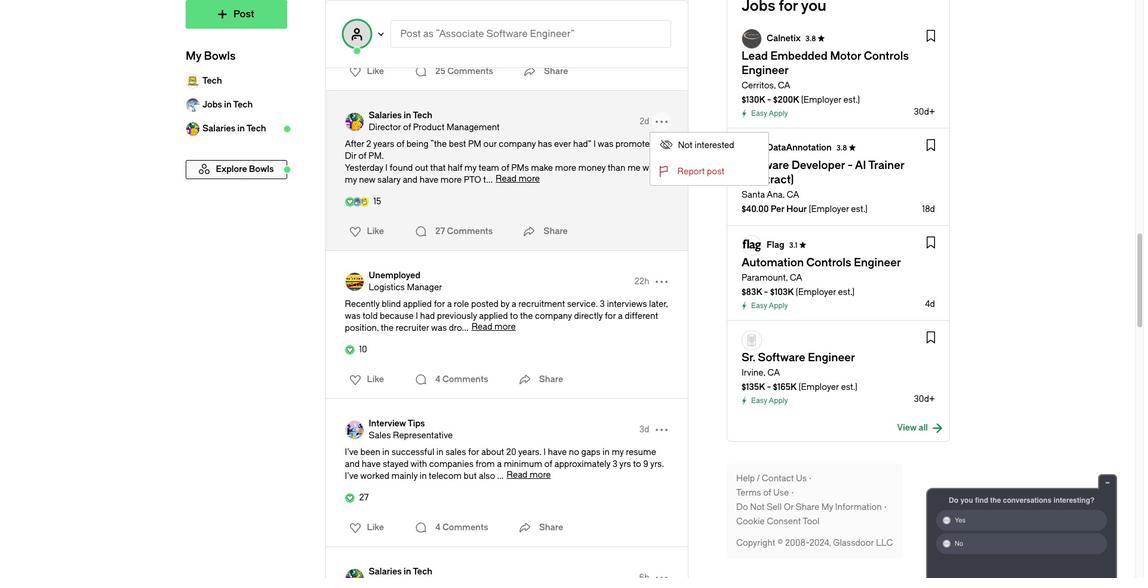 Task type: locate. For each thing, give the bounding box(es) containing it.
1 horizontal spatial found
[[390, 163, 413, 173]]

with
[[643, 163, 659, 173], [411, 459, 427, 469]]

read for recruitment
[[472, 322, 492, 332]]

new
[[502, 15, 518, 25], [359, 175, 375, 185]]

read more for mid
[[527, 14, 572, 24]]

★ for controls
[[799, 241, 806, 250]]

all
[[918, 423, 928, 433]]

that inside my wife and i are expecting our third in mid june. i get 10 weeks parental leave but i just found out that 3/6 other members of my team are expecting between memorial day and early august. i'm the new
[[406, 3, 422, 13]]

interview
[[369, 419, 406, 429]]

(employer right $200k
[[801, 95, 841, 105]]

3.8 inside dataannotation 3.8 ★
[[836, 144, 847, 152]]

sales
[[369, 431, 391, 441]]

3.8 for software developer - ai trainer (contract)
[[836, 144, 847, 152]]

being
[[407, 139, 429, 149]]

0 horizontal spatial found
[[366, 3, 389, 13]]

0 vertical spatial with
[[643, 163, 659, 173]]

$130k
[[741, 95, 765, 105]]

0 horizontal spatial ★
[[799, 241, 806, 250]]

of left use
[[763, 488, 771, 498]]

team down june.
[[527, 3, 547, 13]]

out down the being at the top left of the page
[[415, 163, 428, 173]]

of inside i've been in successful in sales for about 20 years. i have no gaps in my resume and have stayed with companies from a minimum of approximately 3 yrs to 9 yrs. i've worked mainly in telecom but also
[[544, 459, 552, 469]]

2 vertical spatial easy
[[751, 397, 767, 405]]

august.
[[440, 15, 470, 25]]

jobs list element
[[727, 19, 949, 415]]

0 horizontal spatial 10
[[359, 345, 367, 355]]

manager
[[407, 282, 442, 293]]

1 horizontal spatial are
[[549, 3, 562, 13]]

2 i've from the top
[[345, 471, 358, 481]]

3 apply from the top
[[769, 397, 788, 405]]

1 horizontal spatial that
[[430, 163, 446, 173]]

do you find the conversations interesting?
[[949, 496, 1095, 505]]

0 vertical spatial 30d+
[[914, 107, 935, 117]]

1 apply from the top
[[769, 109, 788, 118]]

rections list menu down 12
[[342, 62, 388, 81]]

have down 'been'
[[362, 459, 381, 469]]

and right wife
[[377, 0, 392, 1]]

no
[[955, 540, 963, 548]]

2 like from the top
[[367, 226, 384, 236]]

the down "recruitment"
[[520, 311, 533, 321]]

0 vertical spatial team
[[527, 3, 547, 13]]

read for years.
[[507, 470, 528, 480]]

but inside my wife and i are expecting our third in mid june. i get 10 weeks parental leave but i just found out that 3/6 other members of my team are expecting between memorial day and early august. i'm the new
[[653, 0, 666, 1]]

new inside my wife and i are expecting our third in mid june. i get 10 weeks parental leave but i just found out that 3/6 other members of my team are expecting between memorial day and early august. i'm the new
[[502, 15, 518, 25]]

apply for software
[[769, 397, 788, 405]]

share button
[[520, 60, 568, 84], [520, 220, 568, 244], [515, 368, 563, 392], [515, 516, 563, 540]]

share button for recruitment
[[515, 368, 563, 392]]

0 horizontal spatial our
[[454, 0, 467, 1]]

- right the $83k
[[764, 287, 768, 297]]

0 vertical spatial but
[[653, 0, 666, 1]]

do
[[949, 496, 959, 505], [736, 502, 748, 512]]

0 horizontal spatial to
[[510, 311, 518, 321]]

0 horizontal spatial for
[[434, 299, 445, 309]]

my
[[345, 0, 357, 1], [185, 50, 201, 63], [821, 502, 833, 512]]

2 more actions image from the top
[[652, 420, 671, 440]]

yes
[[955, 517, 966, 524]]

our right pm
[[483, 139, 497, 149]]

sr. software engineer link
[[741, 351, 855, 364]]

share for i
[[539, 523, 563, 533]]

2 4 comments from the top
[[435, 523, 488, 533]]

early
[[419, 15, 438, 25]]

2 30d+ from the top
[[914, 394, 935, 404]]

3 easy from the top
[[751, 397, 767, 405]]

1 vertical spatial easy apply
[[751, 302, 788, 310]]

share button for company
[[520, 220, 568, 244]]

0 vertical spatial to
[[657, 139, 665, 149]]

1 vertical spatial to
[[510, 311, 518, 321]]

est.) down motor
[[843, 95, 860, 105]]

third
[[469, 0, 487, 1]]

1 vertical spatial have
[[548, 447, 567, 457]]

3 more actions image from the top
[[652, 569, 671, 578]]

10 right get at top
[[558, 0, 566, 1]]

engineer inside lead embedded motor controls engineer cerritos, ca $130k - $200k (employer est.)
[[741, 64, 789, 77]]

do down terms
[[736, 502, 748, 512]]

★ for embedded
[[817, 35, 825, 43]]

3 rections list menu from the top
[[342, 370, 388, 389]]

0 vertical spatial company
[[499, 139, 536, 149]]

★ inside calnetix 3.8 ★
[[817, 35, 825, 43]]

1 vertical spatial salaries in tech
[[369, 567, 432, 577]]

share inside help / contact us terms of use do not sell or share my information cookie consent tool
[[796, 502, 819, 512]]

interview tips link
[[369, 418, 453, 430]]

est.)
[[843, 95, 860, 105], [851, 204, 867, 214], [838, 287, 854, 297], [841, 382, 857, 392]]

logistics
[[369, 282, 405, 293]]

1 vertical spatial apply
[[769, 302, 788, 310]]

company up pms
[[499, 139, 536, 149]]

- left ai
[[847, 159, 853, 172]]

(employer inside sr. software engineer irvine, ca $135k - $165k (employer est.)
[[799, 382, 839, 392]]

out up day
[[391, 3, 404, 13]]

worked
[[360, 471, 389, 481]]

0 vertical spatial salaries
[[369, 110, 402, 121]]

0 vertical spatial image for post author image
[[345, 112, 364, 131]]

1 vertical spatial 10
[[359, 345, 367, 355]]

0 vertical spatial 3.8
[[805, 35, 816, 43]]

comments down "pto"
[[447, 226, 493, 236]]

0 horizontal spatial are
[[398, 0, 411, 1]]

1 vertical spatial with
[[411, 459, 427, 469]]

0 horizontal spatial my
[[185, 50, 201, 63]]

0 vertical spatial more actions image
[[652, 112, 671, 131]]

2 vertical spatial more actions image
[[652, 569, 671, 578]]

0 vertical spatial expecting
[[413, 0, 452, 1]]

1 4 comments from the top
[[435, 374, 488, 385]]

... down previously
[[462, 323, 469, 333]]

and right salary
[[403, 175, 418, 185]]

1 vertical spatial was
[[345, 311, 361, 321]]

read more for recruitment
[[472, 322, 516, 332]]

2 horizontal spatial to
[[657, 139, 665, 149]]

role
[[454, 299, 469, 309]]

2 rections list menu from the top
[[342, 222, 388, 241]]

0 vertical spatial 3
[[600, 299, 605, 309]]

my left bowls
[[185, 50, 201, 63]]

1 horizontal spatial 27
[[435, 226, 445, 236]]

i've
[[345, 447, 358, 457], [345, 471, 358, 481]]

i up day
[[394, 0, 396, 1]]

0 horizontal spatial with
[[411, 459, 427, 469]]

a down about
[[497, 459, 502, 469]]

2 vertical spatial have
[[362, 459, 381, 469]]

read for mid
[[527, 14, 548, 24]]

wife
[[359, 0, 375, 1]]

share button for years.
[[515, 516, 563, 540]]

my
[[512, 3, 525, 13], [465, 163, 477, 173], [345, 175, 357, 185], [612, 447, 624, 457]]

controls inside lead embedded motor controls engineer cerritos, ca $130k - $200k (employer est.)
[[864, 50, 909, 63]]

cerritos,
[[741, 81, 776, 91]]

0 vertical spatial 4 comments
[[435, 374, 488, 385]]

salaries
[[369, 110, 402, 121], [202, 124, 235, 134], [369, 567, 402, 577]]

engineer inside automation controls engineer paramount, ca $83k - $103k (employer est.)
[[854, 256, 901, 269]]

yesterday
[[345, 163, 383, 173]]

0 horizontal spatial not
[[678, 140, 693, 150]]

dro
[[449, 323, 462, 333]]

apply down $165k
[[769, 397, 788, 405]]

just
[[349, 3, 364, 13]]

read down posted
[[472, 322, 492, 332]]

but inside i've been in successful in sales for about 20 years. i have no gaps in my resume and have stayed with companies from a minimum of approximately 3 yrs to 9 yrs. i've worked mainly in telecom but also
[[464, 471, 477, 481]]

to inside after 2 years of being "the best pm our company has ever had" i was promoted to dir of pm. yesterday i found out that half my team of pms make more money than me with my new salary and have more pto t
[[657, 139, 665, 149]]

with right me on the top right of the page
[[643, 163, 659, 173]]

est.) inside the software developer - ai trainer (contract) santa ana, ca $40.00 per hour (employer est.)
[[851, 204, 867, 214]]

interview tips sales representative
[[369, 419, 453, 441]]

1 image for post author image from the top
[[345, 112, 364, 131]]

comments right the 25 on the top of the page
[[447, 66, 493, 76]]

27 up unemployed link
[[435, 226, 445, 236]]

2024,
[[809, 538, 831, 548]]

1 vertical spatial software
[[741, 159, 789, 172]]

expecting up 3/6
[[413, 0, 452, 1]]

4 comments
[[435, 374, 488, 385], [435, 523, 488, 533]]

more down by
[[495, 322, 516, 332]]

ca inside lead embedded motor controls engineer cerritos, ca $130k - $200k (employer est.)
[[778, 81, 790, 91]]

0 vertical spatial found
[[366, 3, 389, 13]]

0 vertical spatial are
[[398, 0, 411, 1]]

but left also at left
[[464, 471, 477, 481]]

3d
[[639, 425, 649, 435]]

0 horizontal spatial 3
[[600, 299, 605, 309]]

i up salary
[[385, 163, 388, 173]]

approximately
[[554, 459, 611, 469]]

15
[[374, 196, 381, 207]]

0 vertical spatial controls
[[864, 50, 909, 63]]

- right $135k at the bottom
[[767, 382, 771, 392]]

consent
[[767, 517, 801, 527]]

my up just
[[345, 0, 357, 1]]

my inside my wife and i are expecting our third in mid june. i get 10 weeks parental leave but i just found out that 3/6 other members of my team are expecting between memorial day and early august. i'm the new
[[345, 0, 357, 1]]

2 easy apply from the top
[[751, 302, 788, 310]]

1 horizontal spatial was
[[431, 323, 447, 333]]

that left 3/6
[[406, 3, 422, 13]]

of right dir
[[358, 151, 366, 161]]

1 easy apply from the top
[[751, 109, 788, 118]]

and left stayed
[[345, 459, 360, 469]]

read more button for years.
[[507, 470, 551, 480]]

interested
[[695, 140, 734, 150]]

(employer inside lead embedded motor controls engineer cerritos, ca $130k - $200k (employer est.)
[[801, 95, 841, 105]]

3 inside recently blind applied for a role posted by a recruitment service. 3 interviews later, was told because i had previously applied to the company directly for a different position, the recruiter was dro
[[600, 299, 605, 309]]

1 horizontal spatial out
[[415, 163, 428, 173]]

read more for company
[[496, 174, 540, 184]]

engineer for automation controls engineer
[[854, 256, 901, 269]]

minimum
[[504, 459, 542, 469]]

27 comments
[[435, 226, 493, 236]]

10
[[558, 0, 566, 1], [359, 345, 367, 355]]

2 4 comments button from the top
[[412, 516, 491, 540]]

(employer inside automation controls engineer paramount, ca $83k - $103k (employer est.)
[[796, 287, 836, 297]]

1 vertical spatial applied
[[479, 311, 508, 321]]

$83k
[[741, 287, 762, 297]]

25
[[435, 66, 445, 76]]

4 like from the top
[[367, 523, 384, 533]]

software up $165k
[[758, 351, 805, 364]]

i inside i've been in successful in sales for about 20 years. i have no gaps in my resume and have stayed with companies from a minimum of approximately 3 yrs to 9 yrs. i've worked mainly in telecom but also
[[544, 447, 546, 457]]

0 vertical spatial apply
[[769, 109, 788, 118]]

4 comments down the dro
[[435, 374, 488, 385]]

2 4 from the top
[[435, 523, 441, 533]]

3d link
[[639, 424, 649, 436]]

est.) down automation controls engineer link
[[838, 287, 854, 297]]

image for post author image left sales
[[345, 420, 364, 440]]

2 vertical spatial engineer
[[808, 351, 855, 364]]

1 vertical spatial 27
[[359, 493, 369, 503]]

3 easy apply from the top
[[751, 397, 788, 405]]

with down 'successful'
[[411, 459, 427, 469]]

has
[[538, 139, 552, 149]]

0 vertical spatial out
[[391, 3, 404, 13]]

10 down position,
[[359, 345, 367, 355]]

0 horizontal spatial out
[[391, 3, 404, 13]]

read more button up engineer"
[[527, 14, 572, 24]]

1 vertical spatial team
[[479, 163, 499, 173]]

2 easy from the top
[[751, 302, 767, 310]]

1 vertical spatial new
[[359, 175, 375, 185]]

0 vertical spatial ★
[[817, 35, 825, 43]]

1 vertical spatial but
[[464, 471, 477, 481]]

comments inside the 27 comments button
[[447, 226, 493, 236]]

★ inside flag 3.1 ★
[[799, 241, 806, 250]]

was
[[598, 139, 614, 149], [345, 311, 361, 321], [431, 323, 447, 333]]

1 vertical spatial are
[[549, 3, 562, 13]]

1 horizontal spatial do
[[949, 496, 959, 505]]

1 rections list menu from the top
[[342, 62, 388, 81]]

have
[[420, 175, 439, 185], [548, 447, 567, 457], [362, 459, 381, 469]]

rections list menu
[[342, 62, 388, 81], [342, 222, 388, 241], [342, 370, 388, 389], [342, 518, 388, 537]]

1 horizontal spatial controls
[[864, 50, 909, 63]]

1 i've from the top
[[345, 447, 358, 457]]

read for company
[[496, 174, 517, 184]]

... for third
[[518, 15, 524, 25]]

out inside after 2 years of being "the best pm our company has ever had" i was promoted to dir of pm. yesterday i found out that half my team of pms make more money than me with my new salary and have more pto t
[[415, 163, 428, 173]]

1 4 from the top
[[435, 374, 441, 385]]

of down the "mid"
[[502, 3, 510, 13]]

3 image for post author image from the top
[[345, 420, 364, 440]]

0 vertical spatial engineer
[[741, 64, 789, 77]]

found up salary
[[390, 163, 413, 173]]

than
[[608, 163, 626, 173]]

3.8 up embedded
[[805, 35, 816, 43]]

i inside recently blind applied for a role posted by a recruitment service. 3 interviews later, was told because i had previously applied to the company directly for a different position, the recruiter was dro
[[416, 311, 418, 321]]

1 vertical spatial controls
[[806, 256, 851, 269]]

1 vertical spatial ★
[[849, 144, 856, 152]]

cookie consent tool link
[[736, 516, 819, 528]]

27 inside button
[[435, 226, 445, 236]]

$200k
[[773, 95, 799, 105]]

0 horizontal spatial 3.8
[[805, 35, 816, 43]]

0 horizontal spatial controls
[[806, 256, 851, 269]]

... for about
[[497, 471, 504, 481]]

share menu
[[649, 132, 769, 186]]

controls down flag 3.1 ★
[[806, 256, 851, 269]]

software inside button
[[486, 28, 528, 39]]

ca up the $103k
[[790, 273, 802, 283]]

jobs
[[202, 100, 222, 110]]

software inside the software developer - ai trainer (contract) santa ana, ca $40.00 per hour (employer est.)
[[741, 159, 789, 172]]

ca up $165k
[[767, 368, 780, 378]]

1 horizontal spatial 10
[[558, 0, 566, 1]]

1 vertical spatial 3
[[613, 459, 618, 469]]

0 horizontal spatial 27
[[359, 493, 369, 503]]

for up had
[[434, 299, 445, 309]]

i right had"
[[594, 139, 596, 149]]

2 vertical spatial to
[[633, 459, 641, 469]]

30d+
[[914, 107, 935, 117], [914, 394, 935, 404]]

27 for 27
[[359, 493, 369, 503]]

0 vertical spatial applied
[[403, 299, 432, 309]]

tool
[[802, 517, 819, 527]]

automation controls engineer link
[[741, 256, 901, 269]]

and inside after 2 years of being "the best pm our company has ever had" i was promoted to dir of pm. yesterday i found out that half my team of pms make more money than me with my new salary and have more pto t
[[403, 175, 418, 185]]

(employer inside the software developer - ai trainer (contract) santa ana, ca $40.00 per hour (employer est.)
[[809, 204, 849, 214]]

read up engineer"
[[527, 14, 548, 24]]

rections list menu for 12
[[342, 62, 388, 81]]

not inside help / contact us terms of use do not sell or share my information cookie consent tool
[[750, 502, 764, 512]]

0 horizontal spatial new
[[359, 175, 375, 185]]

read more
[[527, 14, 572, 24], [496, 174, 540, 184], [472, 322, 516, 332], [507, 470, 551, 480]]

- inside lead embedded motor controls engineer cerritos, ca $130k - $200k (employer est.)
[[767, 95, 771, 105]]

rections list menu for 27
[[342, 518, 388, 537]]

but right the leave
[[653, 0, 666, 1]]

my down june.
[[512, 3, 525, 13]]

1 horizontal spatial my
[[345, 0, 357, 1]]

3 up directly
[[600, 299, 605, 309]]

are down get at top
[[549, 3, 562, 13]]

ca up $200k
[[778, 81, 790, 91]]

after 2 years of being "the best pm our company has ever had" i was promoted to dir of pm. yesterday i found out that half my team of pms make more money than me with my new salary and have more pto t
[[345, 139, 665, 185]]

ca up hour
[[787, 190, 799, 200]]

recruiter
[[396, 323, 429, 333]]

because
[[380, 311, 414, 321]]

a inside i've been in successful in sales for about 20 years. i have no gaps in my resume and have stayed with companies from a minimum of approximately 3 yrs to 9 yrs. i've worked mainly in telecom but also
[[497, 459, 502, 469]]

like for 10
[[367, 374, 384, 385]]

est.) inside automation controls engineer paramount, ca $83k - $103k (employer est.)
[[838, 287, 854, 297]]

image for post author image up the after
[[345, 112, 364, 131]]

1 easy from the top
[[751, 109, 767, 118]]

lead embedded motor controls engineer cerritos, ca $130k - $200k (employer est.)
[[741, 50, 909, 105]]

a down the interviews
[[618, 311, 623, 321]]

image for post author image
[[345, 112, 364, 131], [345, 272, 364, 291], [345, 420, 364, 440]]

$135k
[[741, 382, 765, 392]]

est.) down the sr. software engineer link
[[841, 382, 857, 392]]

read more button for mid
[[527, 14, 572, 24]]

3 like from the top
[[367, 374, 384, 385]]

the down because
[[381, 323, 394, 333]]

rections list menu up "interview"
[[342, 370, 388, 389]]

read more button down posted
[[472, 322, 516, 332]]

engineer inside sr. software engineer irvine, ca $135k - $165k (employer est.)
[[808, 351, 855, 364]]

★ up ai
[[849, 144, 856, 152]]

read down minimum
[[507, 470, 528, 480]]

company inside recently blind applied for a role posted by a recruitment service. 3 interviews later, was told because i had previously applied to the company directly for a different position, the recruiter was dro
[[535, 311, 572, 321]]

★ up lead embedded motor controls engineer link on the top right of page
[[817, 35, 825, 43]]

like up "interview"
[[367, 374, 384, 385]]

like for 12
[[367, 66, 384, 76]]

after
[[345, 139, 364, 149]]

rections list menu down 15
[[342, 222, 388, 241]]

0 vertical spatial i've
[[345, 447, 358, 457]]

was left the dro
[[431, 323, 447, 333]]

tech inside 'link'
[[202, 76, 222, 86]]

my inside help / contact us terms of use do not sell or share my information cookie consent tool
[[821, 502, 833, 512]]

companies
[[429, 459, 474, 469]]

that inside after 2 years of being "the best pm our company has ever had" i was promoted to dir of pm. yesterday i found out that half my team of pms make more money than me with my new salary and have more pto t
[[430, 163, 446, 173]]

2 image for post author image from the top
[[345, 272, 364, 291]]

1 vertical spatial engineer
[[854, 256, 901, 269]]

2 apply from the top
[[769, 302, 788, 310]]

0 vertical spatial 4
[[435, 374, 441, 385]]

1 vertical spatial i've
[[345, 471, 358, 481]]

was for promoted
[[598, 139, 614, 149]]

software down my wife and i are expecting our third in mid june. i get 10 weeks parental leave but i just found out that 3/6 other members of my team are expecting between memorial day and early august. i'm the new
[[486, 28, 528, 39]]

0 vertical spatial easy
[[751, 109, 767, 118]]

my up yrs
[[612, 447, 624, 457]]

2 horizontal spatial was
[[598, 139, 614, 149]]

0 vertical spatial our
[[454, 0, 467, 1]]

image for post author image up recently
[[345, 272, 364, 291]]

... for by
[[462, 323, 469, 333]]

like down toogle identity icon
[[367, 66, 384, 76]]

(employer down automation controls engineer link
[[796, 287, 836, 297]]

company down "recruitment"
[[535, 311, 572, 321]]

engineer"
[[530, 28, 575, 39]]

in
[[489, 0, 496, 1], [224, 100, 231, 110], [404, 110, 411, 121], [237, 124, 245, 134], [382, 447, 390, 457], [436, 447, 444, 457], [603, 447, 610, 457], [420, 471, 427, 481], [404, 567, 411, 577]]

- inside the software developer - ai trainer (contract) santa ana, ca $40.00 per hour (employer est.)
[[847, 159, 853, 172]]

our up other
[[454, 0, 467, 1]]

27 comments button
[[412, 220, 496, 244]]

like down 15
[[367, 226, 384, 236]]

i left just
[[345, 3, 347, 13]]

make
[[531, 163, 553, 173]]

0 horizontal spatial do
[[736, 502, 748, 512]]

4 down telecom
[[435, 523, 441, 533]]

the
[[487, 15, 500, 25], [520, 311, 533, 321], [381, 323, 394, 333], [990, 496, 1001, 505]]

1 vertical spatial for
[[605, 311, 616, 321]]

1 4 comments button from the top
[[412, 368, 491, 392]]

read more button down minimum
[[507, 470, 551, 480]]

to inside i've been in successful in sales for about 20 years. i have no gaps in my resume and have stayed with companies from a minimum of approximately 3 yrs to 9 yrs. i've worked mainly in telecom but also
[[633, 459, 641, 469]]

0 vertical spatial was
[[598, 139, 614, 149]]

1 vertical spatial out
[[415, 163, 428, 173]]

apply for embedded
[[769, 109, 788, 118]]

0 vertical spatial that
[[406, 3, 422, 13]]

4 comments button down the dro
[[412, 368, 491, 392]]

1 horizontal spatial ★
[[817, 35, 825, 43]]

easy down $130k
[[751, 109, 767, 118]]

that
[[406, 3, 422, 13], [430, 163, 446, 173]]

1 horizontal spatial 3.8
[[836, 144, 847, 152]]

read more down posted
[[472, 322, 516, 332]]

(employer
[[801, 95, 841, 105], [809, 204, 849, 214], [796, 287, 836, 297], [799, 382, 839, 392]]

0 horizontal spatial that
[[406, 3, 422, 13]]

for
[[434, 299, 445, 309], [605, 311, 616, 321], [468, 447, 479, 457]]

trainer
[[868, 159, 904, 172]]

3.8 inside calnetix 3.8 ★
[[805, 35, 816, 43]]

1 like from the top
[[367, 66, 384, 76]]

1 30d+ from the top
[[914, 107, 935, 117]]

1 vertical spatial 4
[[435, 523, 441, 533]]

the right i'm
[[487, 15, 500, 25]]

1 vertical spatial easy
[[751, 302, 767, 310]]

that left half
[[430, 163, 446, 173]]

but
[[653, 0, 666, 1], [464, 471, 477, 481]]

12
[[359, 36, 367, 47]]

4 up interview tips link
[[435, 374, 441, 385]]

2 vertical spatial software
[[758, 351, 805, 364]]

2 vertical spatial ★
[[799, 241, 806, 250]]

1 vertical spatial expecting
[[564, 3, 603, 13]]

ca inside automation controls engineer paramount, ca $83k - $103k (employer est.)
[[790, 273, 802, 283]]

0 horizontal spatial was
[[345, 311, 361, 321]]

1 horizontal spatial team
[[527, 3, 547, 13]]

... down june.
[[518, 15, 524, 25]]

t
[[483, 175, 486, 185]]

ca
[[778, 81, 790, 91], [787, 190, 799, 200], [790, 273, 802, 283], [767, 368, 780, 378]]

calnetix logo image
[[742, 29, 761, 48]]

not up cookie
[[750, 502, 764, 512]]

more up engineer"
[[550, 14, 572, 24]]

easy apply down $165k
[[751, 397, 788, 405]]

more actions image
[[652, 112, 671, 131], [652, 420, 671, 440], [652, 569, 671, 578]]

3.1
[[789, 241, 797, 250]]

i've been in successful in sales for about 20 years. i have no gaps in my resume and have stayed with companies from a minimum of approximately 3 yrs to 9 yrs. i've worked mainly in telecom but also
[[345, 447, 664, 481]]

3 left yrs
[[613, 459, 618, 469]]

our inside after 2 years of being "the best pm our company has ever had" i was promoted to dir of pm. yesterday i found out that half my team of pms make more money than me with my new salary and have more pto t
[[483, 139, 497, 149]]

1 vertical spatial more actions image
[[652, 420, 671, 440]]

new down the "mid"
[[502, 15, 518, 25]]

was inside after 2 years of being "the best pm our company has ever had" i was promoted to dir of pm. yesterday i found out that half my team of pms make more money than me with my new salary and have more pto t
[[598, 139, 614, 149]]

0 horizontal spatial team
[[479, 163, 499, 173]]

told
[[363, 311, 378, 321]]

like
[[367, 66, 384, 76], [367, 226, 384, 236], [367, 374, 384, 385], [367, 523, 384, 533]]

3.8 up developer
[[836, 144, 847, 152]]

read more down minimum
[[507, 470, 551, 480]]

0 vertical spatial not
[[678, 140, 693, 150]]

have left no
[[548, 447, 567, 457]]

4 rections list menu from the top
[[342, 518, 388, 537]]

(contract)
[[741, 173, 794, 186]]

was for told
[[345, 311, 361, 321]]

promoted
[[616, 139, 655, 149]]

easy for sr. software engineer
[[751, 397, 767, 405]]

telecom
[[429, 471, 462, 481]]

out inside my wife and i are expecting our third in mid june. i get 10 weeks parental leave but i just found out that 3/6 other members of my team are expecting between memorial day and early august. i'm the new
[[391, 3, 404, 13]]



Task type: describe. For each thing, give the bounding box(es) containing it.
use
[[773, 488, 789, 498]]

controls inside automation controls engineer paramount, ca $83k - $103k (employer est.)
[[806, 256, 851, 269]]

software inside sr. software engineer irvine, ca $135k - $165k (employer est.)
[[758, 351, 805, 364]]

3 inside i've been in successful in sales for about 20 years. i have no gaps in my resume and have stayed with companies from a minimum of approximately 3 yrs to 9 yrs. i've worked mainly in telecom but also
[[613, 459, 618, 469]]

to inside recently blind applied for a role posted by a recruitment service. 3 interviews later, was told because i had previously applied to the company directly for a different position, the recruiter was dro
[[510, 311, 518, 321]]

view
[[897, 423, 916, 433]]

mainly
[[392, 471, 418, 481]]

more for mid
[[550, 14, 572, 24]]

flag logo image
[[742, 236, 761, 255]]

image for post author image for logistics manager
[[345, 272, 364, 291]]

27 for 27 comments
[[435, 226, 445, 236]]

- inside automation controls engineer paramount, ca $83k - $103k (employer est.)
[[764, 287, 768, 297]]

my for my wife and i are expecting our third in mid june. i get 10 weeks parental leave but i just found out that 3/6 other members of my team are expecting between memorial day and early august. i'm the new
[[345, 0, 357, 1]]

per
[[771, 204, 784, 214]]

representative
[[393, 431, 453, 441]]

toogle identity image
[[343, 20, 371, 48]]

★ inside dataannotation 3.8 ★
[[849, 144, 856, 152]]

glassdoor
[[833, 538, 874, 548]]

pm.
[[369, 151, 384, 161]]

unemployed logistics manager
[[369, 271, 442, 293]]

3.8 for lead embedded motor controls engineer
[[805, 35, 816, 43]]

also
[[479, 471, 495, 481]]

cookie
[[736, 517, 765, 527]]

share for service.
[[539, 374, 563, 385]]

apply for controls
[[769, 302, 788, 310]]

ca inside the software developer - ai trainer (contract) santa ana, ca $40.00 per hour (employer est.)
[[787, 190, 799, 200]]

2 vertical spatial was
[[431, 323, 447, 333]]

and up the post on the top left of page
[[402, 15, 417, 25]]

my bowls
[[185, 50, 235, 63]]

not inside menu item
[[678, 140, 693, 150]]

30d+ for sr. software engineer
[[914, 394, 935, 404]]

my inside my wife and i are expecting our third in mid june. i get 10 weeks parental leave but i just found out that 3/6 other members of my team are expecting between memorial day and early august. i'm the new
[[512, 3, 525, 13]]

post
[[707, 167, 725, 177]]

been
[[360, 447, 380, 457]]

recently
[[345, 299, 380, 309]]

me
[[628, 163, 641, 173]]

0 vertical spatial for
[[434, 299, 445, 309]]

dataannotation 3.8 ★
[[767, 143, 856, 153]]

... for pm
[[486, 175, 493, 185]]

yrs.
[[650, 459, 664, 469]]

image for post author image for sales representative
[[345, 420, 364, 440]]

sales representative button
[[369, 430, 453, 442]]

engineer for sr. software engineer
[[808, 351, 855, 364]]

calnetix 3.8 ★
[[767, 33, 825, 44]]

in inside salaries in tech director of product management
[[404, 110, 411, 121]]

contact
[[762, 474, 794, 484]]

bowls
[[204, 50, 235, 63]]

service.
[[567, 299, 598, 309]]

get
[[544, 0, 556, 1]]

automation
[[741, 256, 804, 269]]

in inside my wife and i are expecting our third in mid june. i get 10 weeks parental leave but i just found out that 3/6 other members of my team are expecting between memorial day and early august. i'm the new
[[489, 0, 496, 1]]

unemployed
[[369, 271, 421, 281]]

from
[[476, 459, 495, 469]]

years.
[[518, 447, 542, 457]]

blind
[[382, 299, 401, 309]]

motor
[[830, 50, 861, 63]]

my wife and i are expecting our third in mid june. i get 10 weeks parental leave but i just found out that 3/6 other members of my team are expecting between memorial day and early august. i'm the new
[[345, 0, 666, 25]]

comments for unemployed logistics manager
[[443, 374, 488, 385]]

4 for stayed
[[435, 523, 441, 533]]

0 horizontal spatial applied
[[403, 299, 432, 309]]

of right years
[[396, 139, 404, 149]]

of inside help / contact us terms of use do not sell or share my information cookie consent tool
[[763, 488, 771, 498]]

yrs
[[620, 459, 631, 469]]

more actions image
[[652, 272, 671, 291]]

2 vertical spatial salaries
[[369, 567, 402, 577]]

4 for previously
[[435, 374, 441, 385]]

read more button for recruitment
[[472, 322, 516, 332]]

flag 3.1 ★
[[767, 240, 806, 250]]

4 comments button for applied
[[412, 368, 491, 392]]

of inside my wife and i are expecting our third in mid june. i get 10 weeks parental leave but i just found out that 3/6 other members of my team are expecting between memorial day and early august. i'm the new
[[502, 3, 510, 13]]

lead embedded motor controls engineer link
[[741, 50, 909, 77]]

dir
[[345, 151, 356, 161]]

easy apply for automation
[[751, 302, 788, 310]]

$40.00
[[741, 204, 769, 214]]

and inside i've been in successful in sales for about 20 years. i have no gaps in my resume and have stayed with companies from a minimum of approximately 3 yrs to 9 yrs. i've worked mainly in telecom but also
[[345, 459, 360, 469]]

more down half
[[441, 175, 462, 185]]

for inside i've been in successful in sales for about 20 years. i have no gaps in my resume and have stayed with companies from a minimum of approximately 3 yrs to 9 yrs. i've worked mainly in telecom but also
[[468, 447, 479, 457]]

9
[[643, 459, 648, 469]]

18d
[[922, 204, 935, 214]]

ca inside sr. software engineer irvine, ca $135k - $165k (employer est.)
[[767, 368, 780, 378]]

report
[[678, 167, 705, 177]]

my for my bowls
[[185, 50, 201, 63]]

i left get at top
[[539, 0, 542, 1]]

mid
[[498, 0, 514, 1]]

previously
[[437, 311, 477, 321]]

sr.
[[741, 351, 755, 364]]

team inside after 2 years of being "the best pm our company has ever had" i was promoted to dir of pm. yesterday i found out that half my team of pms make more money than me with my new salary and have more pto t
[[479, 163, 499, 173]]

my up "pto"
[[465, 163, 477, 173]]

between
[[605, 3, 639, 13]]

of inside salaries in tech director of product management
[[403, 122, 411, 133]]

pms
[[511, 163, 529, 173]]

4 comments for applied
[[435, 374, 488, 385]]

1 vertical spatial salaries
[[202, 124, 235, 134]]

my down 'yesterday'
[[345, 175, 357, 185]]

image for post author image for director of product management
[[345, 112, 364, 131]]

with inside i've been in successful in sales for about 20 years. i have no gaps in my resume and have stayed with companies from a minimum of approximately 3 yrs to 9 yrs. i've worked mainly in telecom but also
[[411, 459, 427, 469]]

2d link
[[640, 116, 649, 128]]

find
[[975, 496, 988, 505]]

share for has
[[544, 226, 568, 236]]

comments for interview tips sales representative
[[443, 523, 488, 533]]

report post
[[678, 167, 725, 177]]

help
[[736, 474, 755, 484]]

more for years.
[[530, 470, 551, 480]]

the inside my wife and i are expecting our third in mid june. i get 10 weeks parental leave but i just found out that 3/6 other members of my team are expecting between memorial day and early august. i'm the new
[[487, 15, 500, 25]]

salaries inside salaries in tech director of product management
[[369, 110, 402, 121]]

1 horizontal spatial expecting
[[564, 3, 603, 13]]

easy apply for sr.
[[751, 397, 788, 405]]

my inside i've been in successful in sales for about 20 years. i have no gaps in my resume and have stayed with companies from a minimum of approximately 3 yrs to 9 yrs. i've worked mainly in telecom but also
[[612, 447, 624, 457]]

rections list menu for 15
[[342, 222, 388, 241]]

est.) inside lead embedded motor controls engineer cerritos, ca $130k - $200k (employer est.)
[[843, 95, 860, 105]]

money
[[578, 163, 606, 173]]

read more button for company
[[496, 174, 540, 184]]

easy apply for lead
[[751, 109, 788, 118]]

do inside help / contact us terms of use do not sell or share my information cookie consent tool
[[736, 502, 748, 512]]

rections list menu for 10
[[342, 370, 388, 389]]

company inside after 2 years of being "the best pm our company has ever had" i was promoted to dir of pm. yesterday i found out that half my team of pms make more money than me with my new salary and have more pto t
[[499, 139, 536, 149]]

30d+ for lead embedded motor controls engineer
[[914, 107, 935, 117]]

25 comments button
[[412, 60, 496, 84]]

june.
[[515, 0, 537, 1]]

stayed
[[383, 459, 409, 469]]

other
[[439, 3, 460, 13]]

20
[[506, 447, 516, 457]]

like for 27
[[367, 523, 384, 533]]

$103k
[[770, 287, 794, 297]]

read more for years.
[[507, 470, 551, 480]]

more for company
[[519, 174, 540, 184]]

with inside after 2 years of being "the best pm our company has ever had" i was promoted to dir of pm. yesterday i found out that half my team of pms make more money than me with my new salary and have more pto t
[[643, 163, 659, 173]]

team inside my wife and i are expecting our third in mid june. i get 10 weeks parental leave but i just found out that 3/6 other members of my team are expecting between memorial day and early august. i'm the new
[[527, 3, 547, 13]]

25 comments
[[435, 66, 493, 76]]

post
[[400, 28, 421, 39]]

unemployed link
[[369, 270, 442, 282]]

1 horizontal spatial salaries in tech
[[369, 567, 432, 577]]

0 vertical spatial salaries in tech
[[202, 124, 266, 134]]

"the
[[431, 139, 447, 149]]

sr. software engineer irvine, ca $135k - $165k (employer est.)
[[741, 351, 857, 392]]

2 horizontal spatial for
[[605, 311, 616, 321]]

resume
[[626, 447, 656, 457]]

more right make
[[555, 163, 576, 173]]

the right find
[[990, 496, 1001, 505]]

our inside my wife and i are expecting our third in mid june. i get 10 weeks parental leave but i just found out that 3/6 other members of my team are expecting between memorial day and early august. i'm the new
[[454, 0, 467, 1]]

comments for salaries in tech director of product management
[[447, 226, 493, 236]]

0 horizontal spatial have
[[362, 459, 381, 469]]

copyright
[[736, 538, 775, 548]]

1 more actions image from the top
[[652, 112, 671, 131]]

tips
[[408, 419, 425, 429]]

recruitment
[[519, 299, 565, 309]]

4 comments button for with
[[412, 516, 491, 540]]

directly
[[574, 311, 603, 321]]

more for recruitment
[[495, 322, 516, 332]]

easy for automation controls engineer
[[751, 302, 767, 310]]

4 comments for with
[[435, 523, 488, 533]]

©
[[777, 538, 783, 548]]

different
[[625, 311, 658, 321]]

a left 'role'
[[447, 299, 452, 309]]

product
[[413, 122, 445, 133]]

had"
[[573, 139, 592, 149]]

weeks
[[568, 0, 593, 1]]

3/6
[[424, 3, 437, 13]]

director of product management button
[[369, 122, 500, 134]]

leave
[[630, 0, 651, 1]]

report post menu item
[[650, 159, 768, 185]]

new inside after 2 years of being "the best pm our company has ever had" i was promoted to dir of pm. yesterday i found out that half my team of pms make more money than me with my new salary and have more pto t
[[359, 175, 375, 185]]

help / contact us terms of use do not sell or share my information cookie consent tool
[[736, 474, 882, 527]]

easy for lead embedded motor controls engineer
[[751, 109, 767, 118]]

found inside after 2 years of being "the best pm our company has ever had" i was promoted to dir of pm. yesterday i found out that half my team of pms make more money than me with my new salary and have more pto t
[[390, 163, 413, 173]]

/
[[757, 474, 760, 484]]

pm
[[468, 139, 481, 149]]

salaries in tech director of product management
[[369, 110, 500, 133]]

like for 15
[[367, 226, 384, 236]]

ai
[[855, 159, 866, 172]]

of left pms
[[501, 163, 509, 173]]

- inside sr. software engineer irvine, ca $135k - $165k (employer est.)
[[767, 382, 771, 392]]

sales
[[446, 447, 466, 457]]

comments inside 25 comments button
[[447, 66, 493, 76]]

2 horizontal spatial have
[[548, 447, 567, 457]]

have inside after 2 years of being "the best pm our company has ever had" i was promoted to dir of pm. yesterday i found out that half my team of pms make more money than me with my new salary and have more pto t
[[420, 175, 439, 185]]

tech inside salaries in tech director of product management
[[413, 110, 432, 121]]

$165k
[[773, 382, 797, 392]]

sell
[[767, 502, 782, 512]]

"associate
[[436, 28, 484, 39]]

not interested menu item
[[650, 133, 768, 159]]

do not sell or share my information link
[[736, 502, 889, 514]]

found inside my wife and i are expecting our third in mid june. i get 10 weeks parental leave but i just found out that 3/6 other members of my team are expecting between memorial day and early august. i'm the new
[[366, 3, 389, 13]]

10 inside my wife and i are expecting our third in mid june. i get 10 weeks parental leave but i just found out that 3/6 other members of my team are expecting between memorial day and early august. i'm the new
[[558, 0, 566, 1]]

est.) inside sr. software engineer irvine, ca $135k - $165k (employer est.)
[[841, 382, 857, 392]]

a right by
[[512, 299, 516, 309]]



Task type: vqa. For each thing, say whether or not it's contained in the screenshot.
bottommost HAVE
yes



